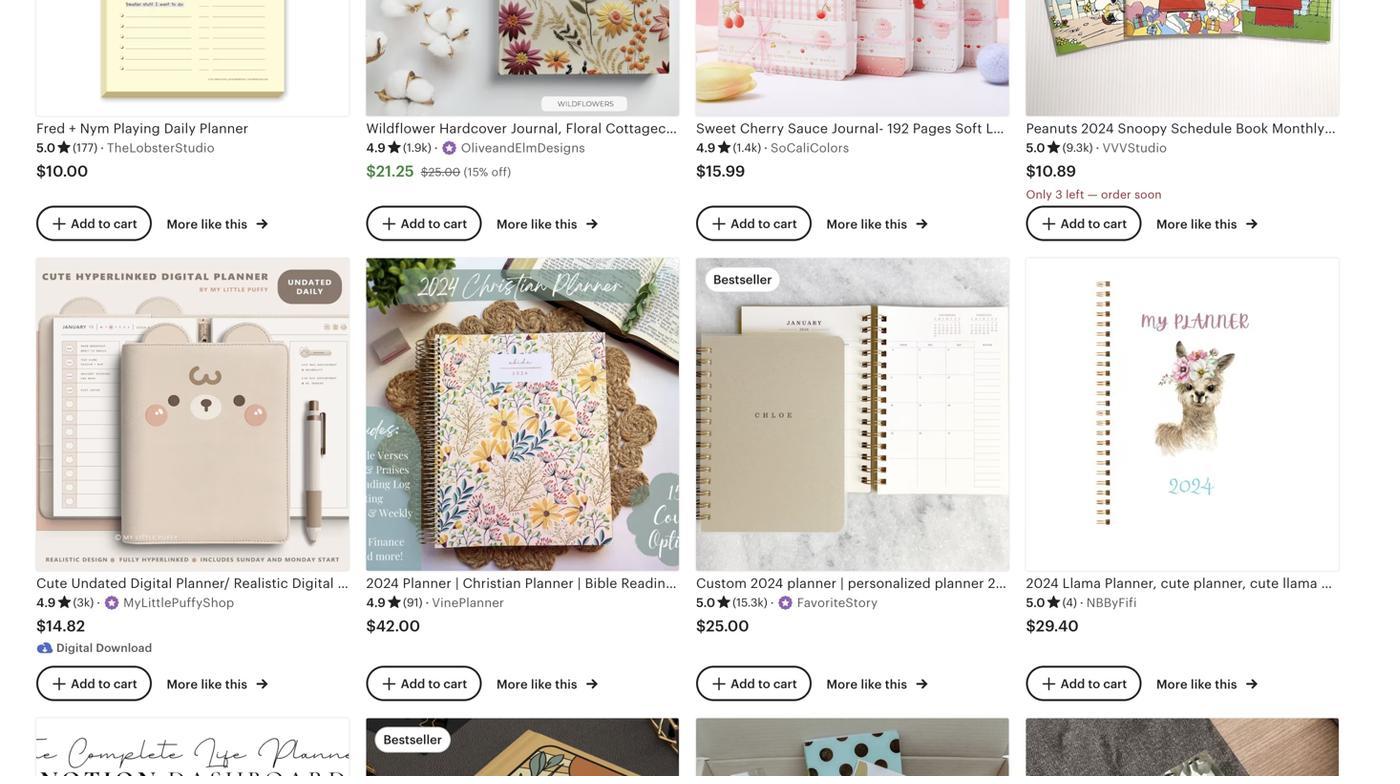 Task type: locate. For each thing, give the bounding box(es) containing it.
cart
[[114, 217, 137, 231], [444, 217, 467, 231], [774, 217, 797, 231], [1104, 217, 1128, 231], [114, 677, 137, 692], [444, 677, 467, 692], [774, 677, 797, 692], [1104, 677, 1128, 692]]

add to cart down 15.99 in the top right of the page
[[731, 217, 797, 231]]

journal,
[[511, 121, 562, 136]]

$ for $ 42.00
[[366, 618, 376, 636]]

1 horizontal spatial 25.00
[[706, 618, 750, 636]]

29.40
[[1036, 618, 1079, 636]]

this for $ 14.82
[[225, 678, 248, 692]]

product video element
[[36, 719, 349, 777], [366, 719, 679, 777]]

daily
[[164, 121, 196, 136]]

· right (1.9k)
[[434, 141, 438, 155]]

add to cart button
[[36, 206, 152, 241], [366, 206, 482, 241], [696, 206, 812, 241], [1026, 206, 1142, 241], [36, 666, 152, 702], [366, 666, 482, 702], [696, 666, 812, 702], [1026, 666, 1142, 702]]

42.00
[[376, 618, 420, 636]]

add to cart button down $ 25.00
[[696, 666, 812, 702]]

0 vertical spatial bestseller
[[714, 273, 772, 287]]

add for $ 14.82
[[71, 677, 95, 692]]

25.00
[[428, 166, 461, 178], [706, 618, 750, 636]]

· for $ 21.25 $ 25.00 (15% off)
[[434, 141, 438, 155]]

more for $ 25.00
[[827, 678, 858, 692]]

nym
[[80, 121, 110, 136]]

2024 planner | christian planner | bible reading log | prayer journal | goal setting | 15 cover options | 8.5" x 11" | tab option image
[[366, 259, 679, 571]]

· right the (3k)
[[97, 596, 100, 610]]

5.0 for 10.89
[[1026, 141, 1046, 155]]

hardcover
[[439, 121, 507, 136]]

stay weird hardcover journal, unique journal gift, frog journal, mushroom journal, lined journal notebook journal, cute journal notebook image
[[366, 719, 679, 777]]

add to cart down 10.00
[[71, 217, 137, 231]]

$ for $ 21.25 $ 25.00 (15% off)
[[366, 163, 376, 180]]

$ inside $ 21.25 $ 25.00 (15% off)
[[421, 166, 428, 178]]

·
[[100, 141, 104, 155], [434, 141, 438, 155], [764, 141, 768, 155], [1096, 141, 1100, 155], [97, 596, 100, 610], [426, 596, 429, 610], [771, 596, 774, 610], [1080, 596, 1084, 610]]

4.9 up '21.25'
[[366, 141, 386, 155]]

to
[[98, 217, 111, 231], [428, 217, 441, 231], [758, 217, 771, 231], [1088, 217, 1101, 231], [98, 677, 111, 692], [428, 677, 441, 692], [758, 677, 771, 692], [1088, 677, 1101, 692]]

fred + nym playing daily planner
[[36, 121, 249, 136]]

add to cart down digital download
[[71, 677, 137, 692]]

like for $ 29.40
[[1191, 678, 1212, 692]]

(1.9k)
[[403, 141, 432, 154]]

add to cart button down 10.00
[[36, 206, 152, 241]]

like for $ 21.25 $ 25.00 (15% off)
[[531, 217, 552, 232]]

$ 10.00
[[36, 163, 88, 180]]

(91)
[[403, 597, 423, 609]]

5.0
[[36, 141, 56, 155], [1026, 141, 1046, 155], [696, 596, 716, 610], [1026, 596, 1046, 610]]

add to cart down "29.40"
[[1061, 677, 1128, 692]]

girly
[[817, 121, 848, 136]]

1 product video element from the left
[[36, 719, 349, 777]]

sweet cherry sauce journal- 192 pages soft leather cover planner- pink a5 magnetic buckle  notebooks  - diy journal with lines and grids image
[[696, 0, 1009, 116]]

more like this for $ 29.40
[[1157, 678, 1241, 692]]

add to cart
[[71, 217, 137, 231], [401, 217, 467, 231], [731, 217, 797, 231], [1061, 217, 1128, 231], [71, 677, 137, 692], [401, 677, 467, 692], [731, 677, 797, 692], [1061, 677, 1128, 692]]

this for $ 29.40
[[1215, 678, 1238, 692]]

5.0 for 10.00
[[36, 141, 56, 155]]

order
[[1102, 188, 1132, 201]]

$ inside $ 10.89 only 3 left — order soon
[[1026, 163, 1036, 180]]

· right (4)
[[1080, 596, 1084, 610]]

21.25
[[376, 163, 414, 180]]

more like this link
[[167, 214, 268, 233], [497, 214, 598, 233], [827, 214, 928, 233], [1157, 214, 1258, 233], [167, 674, 268, 694], [497, 674, 598, 694], [827, 674, 928, 694], [1157, 674, 1258, 694]]

· for $ 10.00
[[100, 141, 104, 155]]

5.0 up 10.89
[[1026, 141, 1046, 155]]

4.9 up $ 14.82
[[36, 596, 56, 610]]

add to cart button down "29.40"
[[1026, 666, 1142, 702]]

off)
[[492, 166, 511, 178]]

2 product video element from the left
[[366, 719, 679, 777]]

left
[[1066, 188, 1085, 201]]

add down 10.00
[[71, 217, 95, 231]]

to for $ 42.00
[[428, 677, 441, 692]]

· right (177)
[[100, 141, 104, 155]]

1 horizontal spatial product video element
[[366, 719, 679, 777]]

4.9 down notebook,
[[696, 141, 716, 155]]

add to cart button down $ 21.25 $ 25.00 (15% off)
[[366, 206, 482, 241]]

this
[[225, 217, 248, 232], [555, 217, 578, 232], [885, 217, 908, 232], [1215, 217, 1238, 232], [225, 678, 248, 692], [555, 678, 578, 692], [885, 678, 908, 692], [1215, 678, 1238, 692]]

15.99
[[706, 163, 746, 180]]

5.0 down the fred
[[36, 141, 56, 155]]

cart for $ 42.00
[[444, 677, 467, 692]]

more like this
[[167, 217, 251, 232], [497, 217, 581, 232], [827, 217, 911, 232], [1157, 217, 1241, 232], [167, 678, 251, 692], [497, 678, 581, 692], [827, 678, 911, 692], [1157, 678, 1241, 692]]

add down digital
[[71, 677, 95, 692]]

4.9 up $ 42.00
[[366, 596, 386, 610]]

5.0 up $ 29.40
[[1026, 596, 1046, 610]]

more for $ 15.99
[[827, 217, 858, 232]]

cute undated digital planner/ realistic digital planner/ undated digital planner/ cute digital planner/ daily digital planner goodnotes cute image
[[36, 259, 349, 571]]

add for $ 29.40
[[1061, 677, 1085, 692]]

only
[[1026, 188, 1053, 201]]

add to cart button down 15.99 in the top right of the page
[[696, 206, 812, 241]]

add to cart down $ 21.25 $ 25.00 (15% off)
[[401, 217, 467, 231]]

bestseller
[[714, 273, 772, 287], [384, 733, 442, 748]]

cart for $ 14.82
[[114, 677, 137, 692]]

5.0 up $ 25.00
[[696, 596, 716, 610]]

more like this link for $ 21.25 $ 25.00 (15% off)
[[497, 214, 598, 233]]

wildflower hardcover journal, floral cottagecore notebook, flowery girly gift journal image
[[366, 0, 679, 116]]

add to cart button down digital download
[[36, 666, 152, 702]]

(9.3k)
[[1063, 141, 1093, 154]]

$ 15.99
[[696, 163, 746, 180]]

0 horizontal spatial 25.00
[[428, 166, 461, 178]]

25.00 down (15.3k)
[[706, 618, 750, 636]]

1 vertical spatial 25.00
[[706, 618, 750, 636]]

playing
[[113, 121, 160, 136]]

more like this for $ 14.82
[[167, 678, 251, 692]]

custom 2024 planner | personalized planner 2024 | weekly planner | wire bound planner |  college planner |  kraft soft cover image
[[696, 259, 1009, 571]]

add down $ 25.00
[[731, 677, 755, 692]]

$
[[36, 163, 46, 180], [366, 163, 376, 180], [696, 163, 706, 180], [1026, 163, 1036, 180], [421, 166, 428, 178], [36, 618, 46, 636], [366, 618, 376, 636], [696, 618, 706, 636], [1026, 618, 1036, 636]]

this for $ 21.25 $ 25.00 (15% off)
[[555, 217, 578, 232]]

more like this link for $ 15.99
[[827, 214, 928, 233]]

add to cart button down left
[[1026, 206, 1142, 241]]

· right (15.3k)
[[771, 596, 774, 610]]

add to cart for $ 29.40
[[1061, 677, 1128, 692]]

fred
[[36, 121, 65, 136]]

add for $ 25.00
[[731, 677, 755, 692]]

add to cart down —
[[1061, 217, 1128, 231]]

0 horizontal spatial product video element
[[36, 719, 349, 777]]

add down 42.00
[[401, 677, 425, 692]]

5.0 for 29.40
[[1026, 596, 1046, 610]]

add to cart down $ 25.00
[[731, 677, 797, 692]]

this for $ 15.99
[[885, 217, 908, 232]]

like for $ 14.82
[[201, 678, 222, 692]]

25.00 left (15%
[[428, 166, 461, 178]]

0 vertical spatial 25.00
[[428, 166, 461, 178]]

4.9 for 15.99
[[696, 141, 716, 155]]

cart for $ 10.00
[[114, 217, 137, 231]]

like
[[201, 217, 222, 232], [531, 217, 552, 232], [861, 217, 882, 232], [1191, 217, 1212, 232], [201, 678, 222, 692], [531, 678, 552, 692], [861, 678, 882, 692], [1191, 678, 1212, 692]]

like for $ 10.00
[[201, 217, 222, 232]]

· right (91)
[[426, 596, 429, 610]]

· for $ 25.00
[[771, 596, 774, 610]]

more for $ 21.25 $ 25.00 (15% off)
[[497, 217, 528, 232]]

1 vertical spatial bestseller
[[384, 733, 442, 748]]

add to cart down 42.00
[[401, 677, 467, 692]]

add down "29.40"
[[1061, 677, 1085, 692]]

· right (1.4k)
[[764, 141, 768, 155]]

$ 29.40
[[1026, 618, 1079, 636]]

add
[[71, 217, 95, 231], [401, 217, 425, 231], [731, 217, 755, 231], [1061, 217, 1085, 231], [71, 677, 95, 692], [401, 677, 425, 692], [731, 677, 755, 692], [1061, 677, 1085, 692]]

add for $ 42.00
[[401, 677, 425, 692]]

+
[[69, 121, 76, 136]]

product video element for the cute notion planner template | notion personal finance dashboard habit tracker | adhd planner | 2024 notion planner | notion budget template image
[[36, 719, 349, 777]]

like for $ 42.00
[[531, 678, 552, 692]]

· right (9.3k)
[[1096, 141, 1100, 155]]

wildflower
[[366, 121, 436, 136]]

add down '21.25'
[[401, 217, 425, 231]]

4.9
[[366, 141, 386, 155], [696, 141, 716, 155], [36, 596, 56, 610], [366, 596, 386, 610]]

to for $ 21.25 $ 25.00 (15% off)
[[428, 217, 441, 231]]

more like this link for $ 29.40
[[1157, 674, 1258, 694]]

more
[[167, 217, 198, 232], [497, 217, 528, 232], [827, 217, 858, 232], [1157, 217, 1188, 232], [167, 678, 198, 692], [497, 678, 528, 692], [827, 678, 858, 692], [1157, 678, 1188, 692]]

add to cart button down 42.00
[[366, 666, 482, 702]]

to for $ 25.00
[[758, 677, 771, 692]]

add down 15.99 in the top right of the page
[[731, 217, 755, 231]]



Task type: vqa. For each thing, say whether or not it's contained in the screenshot.
Free Shipping
no



Task type: describe. For each thing, give the bounding box(es) containing it.
$ for $ 10.89 only 3 left — order soon
[[1026, 163, 1036, 180]]

4.9 for 21.25
[[366, 141, 386, 155]]

more like this for $ 15.99
[[827, 217, 911, 232]]

to for $ 14.82
[[98, 677, 111, 692]]

1 horizontal spatial bestseller
[[714, 273, 772, 287]]

cute notion planner template | notion personal finance dashboard habit tracker | adhd planner | 2024 notion planner | notion budget template image
[[36, 719, 349, 777]]

add to cart for $ 15.99
[[731, 217, 797, 231]]

3
[[1056, 188, 1063, 201]]

(3k)
[[73, 597, 94, 609]]

cart for $ 25.00
[[774, 677, 797, 692]]

$ for $ 25.00
[[696, 618, 706, 636]]

add for $ 10.00
[[71, 217, 95, 231]]

more for $ 29.40
[[1157, 678, 1188, 692]]

gift
[[852, 121, 876, 136]]

$ 25.00
[[696, 618, 750, 636]]

$ 21.25 $ 25.00 (15% off)
[[366, 163, 511, 180]]

this for $ 42.00
[[555, 678, 578, 692]]

(177)
[[73, 141, 98, 154]]

cart for $ 15.99
[[774, 217, 797, 231]]

this for $ 25.00
[[885, 678, 908, 692]]

more like this for $ 21.25 $ 25.00 (15% off)
[[497, 217, 581, 232]]

add for $ 15.99
[[731, 217, 755, 231]]

to for $ 29.40
[[1088, 677, 1101, 692]]

add for $ 21.25 $ 25.00 (15% off)
[[401, 217, 425, 231]]

like for $ 25.00
[[861, 678, 882, 692]]

add to cart button for $ 25.00
[[696, 666, 812, 702]]

more like this for $ 10.00
[[167, 217, 251, 232]]

· for $ 14.82
[[97, 596, 100, 610]]

notebook,
[[691, 121, 759, 136]]

digital
[[56, 642, 93, 655]]

0 horizontal spatial bestseller
[[384, 733, 442, 748]]

more like this link for $ 14.82
[[167, 674, 268, 694]]

add to cart for $ 10.00
[[71, 217, 137, 231]]

$ for $ 14.82
[[36, 618, 46, 636]]

$ for $ 29.40
[[1026, 618, 1036, 636]]

25.00 inside $ 21.25 $ 25.00 (15% off)
[[428, 166, 461, 178]]

· for $ 42.00
[[426, 596, 429, 610]]

bestseller link
[[366, 719, 679, 777]]

cat sticky notes | kitty sticky notes | kawaii animal reminder notes | memo pad stickers | planner page marker stickers | cat lover gift image
[[1026, 719, 1339, 777]]

2024 llama planner, cute planner, cute llama planner, cute llama gift, cheap gift, anti-anxiety planner image
[[1026, 259, 1339, 571]]

$ 14.82
[[36, 618, 85, 636]]

more for $ 10.00
[[167, 217, 198, 232]]

—
[[1088, 188, 1098, 201]]

this for $ 10.00
[[225, 217, 248, 232]]

more like this link for $ 10.00
[[167, 214, 268, 233]]

to for $ 10.00
[[98, 217, 111, 231]]

to for $ 15.99
[[758, 217, 771, 231]]

$ 10.89 only 3 left — order soon
[[1026, 163, 1162, 201]]

product video element for stay weird hardcover journal, unique journal gift, frog journal, mushroom journal, lined journal notebook journal, cute journal notebook image
[[366, 719, 679, 777]]

more for $ 14.82
[[167, 678, 198, 692]]

5.0 for 25.00
[[696, 596, 716, 610]]

10.89
[[1036, 163, 1077, 180]]

add to cart button for $ 42.00
[[366, 666, 482, 702]]

add to cart button for $ 21.25 $ 25.00 (15% off)
[[366, 206, 482, 241]]

$ for $ 10.00
[[36, 163, 46, 180]]

14.82
[[46, 618, 85, 636]]

(4)
[[1063, 597, 1077, 609]]

4.9 for 14.82
[[36, 596, 56, 610]]

floral
[[566, 121, 602, 136]]

$ for $ 15.99
[[696, 163, 706, 180]]

peanuts 2024 snoopy schedule book monthly planner calendar book office agenda journal notebook stationery back to school gift for her image
[[1026, 0, 1339, 116]]

10.00
[[46, 163, 88, 180]]

soon
[[1135, 188, 1162, 201]]

flowery
[[763, 121, 814, 136]]

cottagecore
[[606, 121, 688, 136]]

add to cart for $ 42.00
[[401, 677, 467, 692]]

add down left
[[1061, 217, 1085, 231]]

more like this link for $ 25.00
[[827, 674, 928, 694]]

more like this link for $ 42.00
[[497, 674, 598, 694]]

planner
[[200, 121, 249, 136]]

· for $ 15.99
[[764, 141, 768, 155]]

add to cart button for $ 14.82
[[36, 666, 152, 702]]

cart for $ 21.25 $ 25.00 (15% off)
[[444, 217, 467, 231]]

more like this for $ 42.00
[[497, 678, 581, 692]]

digital download
[[56, 642, 152, 655]]

4.9 for 42.00
[[366, 596, 386, 610]]

more for $ 42.00
[[497, 678, 528, 692]]

add to cart button for $ 15.99
[[696, 206, 812, 241]]

babe to bride - the planner box - wedding planning care package - cute gift for bride - wedding planning present - thoughtful care package image
[[696, 719, 1009, 777]]

more like this for $ 25.00
[[827, 678, 911, 692]]

$ 42.00
[[366, 618, 420, 636]]

add to cart for $ 25.00
[[731, 677, 797, 692]]

wildflower hardcover journal, floral cottagecore notebook, flowery girly gift journal
[[366, 121, 927, 136]]

journal
[[880, 121, 927, 136]]

like for $ 15.99
[[861, 217, 882, 232]]

add to cart button for $ 29.40
[[1026, 666, 1142, 702]]

(15%
[[464, 166, 489, 178]]

cart for $ 29.40
[[1104, 677, 1128, 692]]

add to cart button for $ 10.00
[[36, 206, 152, 241]]

(1.4k)
[[733, 141, 761, 154]]

(15.3k)
[[733, 597, 768, 609]]

add to cart for $ 14.82
[[71, 677, 137, 692]]

· for $ 29.40
[[1080, 596, 1084, 610]]

add to cart for $ 21.25 $ 25.00 (15% off)
[[401, 217, 467, 231]]

fred + nym playing daily planner image
[[36, 0, 349, 116]]

download
[[96, 642, 152, 655]]



